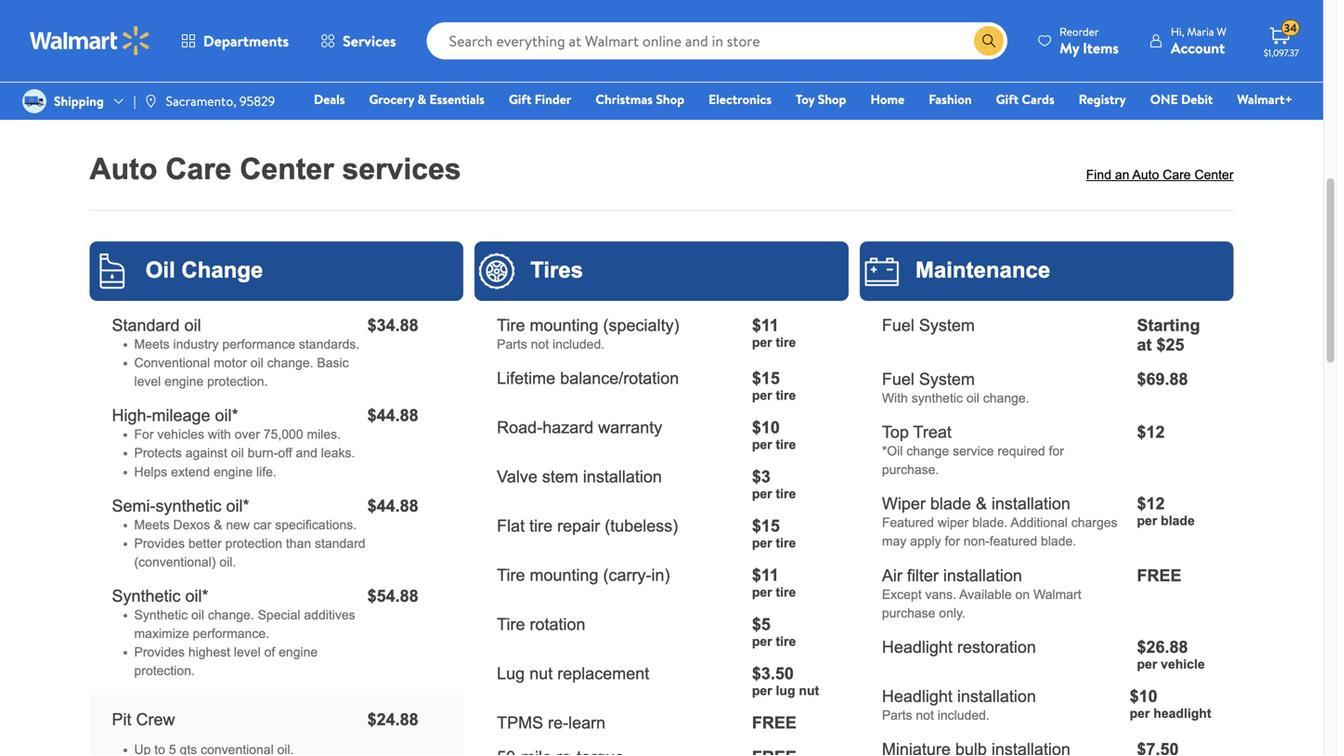 Task type: vqa. For each thing, say whether or not it's contained in the screenshot.
Christmas
yes



Task type: locate. For each thing, give the bounding box(es) containing it.
shop inside christmas shop link
[[656, 90, 685, 108]]

toy shop
[[796, 90, 847, 108]]

electronics
[[709, 90, 772, 108]]

shop inside toy shop link
[[818, 90, 847, 108]]

 image
[[22, 89, 46, 113]]

gift left 'cards' on the right top
[[996, 90, 1019, 108]]

shop right toy
[[818, 90, 847, 108]]

free tire repair & warranty image
[[105, 0, 1219, 77]]

0 horizontal spatial shop
[[656, 90, 685, 108]]

sacramento, 95829
[[166, 92, 275, 110]]

gift finder link
[[501, 89, 580, 109]]

see
[[562, 10, 589, 33]]

walmart+
[[1238, 90, 1293, 108]]

more
[[723, 10, 762, 33]]

my
[[1060, 38, 1080, 58]]

 image
[[144, 94, 159, 109]]

1 shop from the left
[[656, 90, 685, 108]]

christmas
[[596, 90, 653, 108]]

deals link
[[306, 89, 353, 109]]

learn more link
[[679, 10, 762, 33]]

shop
[[656, 90, 685, 108], [818, 90, 847, 108]]

departments
[[203, 31, 289, 51]]

gift finder
[[509, 90, 572, 108]]

2 shop from the left
[[818, 90, 847, 108]]

gift left finder
[[509, 90, 532, 108]]

1 gift from the left
[[509, 90, 532, 108]]

|
[[134, 92, 136, 110]]

gift cards link
[[988, 89, 1063, 109]]

grocery & essentials
[[369, 90, 485, 108]]

home
[[871, 90, 905, 108]]

electronics link
[[701, 89, 780, 109]]

shipping
[[54, 92, 104, 110]]

services button
[[305, 19, 412, 63]]

reorder my items
[[1060, 24, 1119, 58]]

shop for toy shop
[[818, 90, 847, 108]]

one debit link
[[1142, 89, 1222, 109]]

hi,
[[1171, 24, 1185, 39]]

one
[[1151, 90, 1179, 108]]

gift for gift cards
[[996, 90, 1019, 108]]

shop right christmas at the left of the page
[[656, 90, 685, 108]]

1 horizontal spatial gift
[[996, 90, 1019, 108]]

finder
[[535, 90, 572, 108]]

departments button
[[165, 19, 305, 63]]

learn
[[679, 10, 719, 33]]

see terms
[[562, 10, 635, 33]]

Search search field
[[427, 22, 1008, 59]]

2 gift from the left
[[996, 90, 1019, 108]]

1 horizontal spatial shop
[[818, 90, 847, 108]]

gift
[[509, 90, 532, 108], [996, 90, 1019, 108]]

essentials
[[430, 90, 485, 108]]

0 horizontal spatial gift
[[509, 90, 532, 108]]



Task type: describe. For each thing, give the bounding box(es) containing it.
account
[[1171, 38, 1226, 58]]

$1,097.37
[[1264, 46, 1300, 59]]

fashion link
[[921, 89, 981, 109]]

maria
[[1188, 24, 1215, 39]]

home link
[[863, 89, 913, 109]]

deals
[[314, 90, 345, 108]]

items
[[1083, 38, 1119, 58]]

services
[[343, 31, 396, 51]]

walmart image
[[30, 26, 150, 56]]

debit
[[1182, 90, 1214, 108]]

search icon image
[[982, 33, 997, 48]]

shop for christmas shop
[[656, 90, 685, 108]]

95829
[[240, 92, 275, 110]]

Walmart Site-Wide search field
[[427, 22, 1008, 59]]

registry link
[[1071, 89, 1135, 109]]

christmas shop
[[596, 90, 685, 108]]

registry
[[1079, 90, 1127, 108]]

hi, maria w account
[[1171, 24, 1227, 58]]

grocery
[[369, 90, 415, 108]]

w
[[1217, 24, 1227, 39]]

fashion
[[929, 90, 972, 108]]

see terms link
[[562, 10, 635, 33]]

one debit
[[1151, 90, 1214, 108]]

sacramento,
[[166, 92, 236, 110]]

gift cards
[[996, 90, 1055, 108]]

christmas shop link
[[587, 89, 693, 109]]

34
[[1285, 20, 1298, 36]]

&
[[418, 90, 426, 108]]

gift for gift finder
[[509, 90, 532, 108]]

cards
[[1022, 90, 1055, 108]]

reorder
[[1060, 24, 1099, 39]]

toy shop link
[[788, 89, 855, 109]]

walmart+ link
[[1229, 89, 1301, 109]]

terms
[[592, 10, 635, 33]]

grocery & essentials link
[[361, 89, 493, 109]]

learn more
[[679, 10, 762, 33]]

toy
[[796, 90, 815, 108]]



